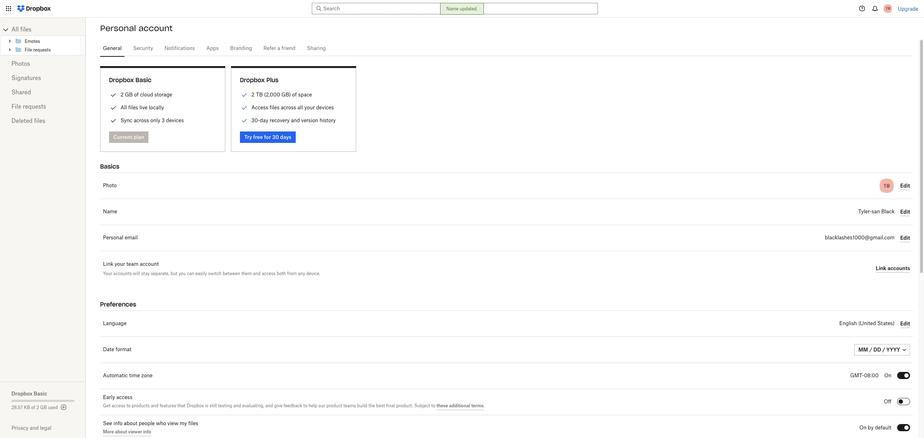 Task type: vqa. For each thing, say whether or not it's contained in the screenshot.
'DIALOG'
no



Task type: describe. For each thing, give the bounding box(es) containing it.
2 vertical spatial tb
[[884, 183, 890, 189]]

files inside see info about people who view my files more about viewer info
[[188, 422, 198, 427]]

0 vertical spatial file requests link
[[15, 45, 79, 54]]

and right them
[[253, 271, 261, 276]]

all files
[[11, 27, 32, 33]]

personal email
[[103, 236, 138, 241]]

my
[[180, 422, 187, 427]]

edit button for tyler-san black
[[900, 208, 910, 216]]

edit for blacklashes1000@gmail.com
[[900, 235, 910, 241]]

by
[[868, 426, 874, 431]]

file inside tree
[[25, 48, 32, 52]]

upgrade
[[898, 6, 918, 12]]

0 horizontal spatial basic
[[34, 391, 47, 397]]

version
[[301, 117, 318, 123]]

privacy
[[11, 425, 28, 431]]

product
[[326, 404, 342, 408]]

space
[[298, 92, 312, 98]]

blacklashes1000@gmail.com
[[825, 236, 895, 241]]

link your team account
[[103, 262, 159, 267]]

Search text field
[[323, 5, 585, 13]]

try
[[244, 134, 252, 140]]

30
[[272, 134, 279, 140]]

automatic time zone
[[103, 374, 152, 379]]

access files across all your devices
[[251, 104, 334, 111]]

security tab
[[130, 40, 156, 57]]

zone
[[141, 374, 152, 379]]

emotes link
[[15, 37, 79, 45]]

1 vertical spatial account
[[140, 262, 159, 267]]

and down access files across all your devices on the top left of page
[[291, 117, 300, 123]]

history
[[320, 117, 336, 123]]

language
[[103, 322, 127, 327]]

dropbox up the 28.57
[[11, 391, 32, 397]]

from
[[287, 271, 297, 276]]

plus
[[266, 77, 279, 84]]

files for all files
[[20, 27, 32, 33]]

team
[[126, 262, 139, 267]]

28.57
[[11, 406, 23, 410]]

testing
[[218, 404, 232, 408]]

1 vertical spatial gb
[[40, 406, 47, 410]]

dropbox up 2 gb of cloud storage
[[109, 77, 134, 84]]

mm / dd / yyyy button
[[854, 344, 910, 356]]

photos link
[[11, 57, 74, 71]]

early access get access to products and features that dropbox is still testing and evaluating, and give feedback to help our product teams build the best final product. subject to these additional terms .
[[103, 395, 485, 409]]

recommended image for 2
[[240, 91, 249, 99]]

give
[[274, 404, 282, 408]]

edit button for english (united states)
[[900, 320, 910, 328]]

tb button
[[882, 3, 894, 14]]

1 horizontal spatial devices
[[316, 104, 334, 111]]

help
[[309, 404, 317, 408]]

privacy and legal link
[[11, 425, 86, 431]]

products
[[132, 404, 150, 408]]

them
[[241, 271, 252, 276]]

tab list containing general
[[100, 39, 913, 57]]

english
[[839, 322, 857, 327]]

can
[[187, 271, 194, 276]]

preferences
[[100, 301, 136, 308]]

view
[[167, 422, 178, 427]]

legal
[[40, 425, 51, 431]]

states)
[[877, 322, 895, 327]]

0 vertical spatial account
[[138, 23, 173, 33]]

signatures
[[11, 75, 41, 81]]

recommended image for 30-
[[240, 117, 249, 125]]

refer a friend tab
[[261, 40, 298, 57]]

edit for english (united states)
[[900, 321, 910, 327]]

early
[[103, 395, 115, 400]]

gmt-08:00
[[850, 374, 879, 379]]

switch
[[208, 271, 222, 276]]

2 horizontal spatial of
[[292, 92, 297, 98]]

any
[[298, 271, 305, 276]]

device.
[[306, 271, 320, 276]]

tyler-
[[858, 210, 872, 215]]

2 / from the left
[[882, 347, 885, 353]]

get more space image
[[59, 403, 68, 412]]

your
[[103, 271, 112, 276]]

who
[[156, 422, 166, 427]]

the
[[368, 404, 375, 408]]

recommended image for access
[[240, 104, 249, 112]]

final
[[386, 404, 395, 408]]

that
[[177, 404, 186, 408]]

global header element
[[0, 0, 924, 18]]

gb)
[[281, 92, 291, 98]]

free
[[253, 134, 263, 140]]

date format
[[103, 348, 131, 353]]

2 tb (2,000 gb) of space
[[251, 92, 312, 98]]

locally
[[149, 104, 164, 111]]

1 to from the left
[[127, 404, 131, 408]]

accounts for your
[[113, 271, 132, 276]]

file requests inside all files tree
[[25, 48, 51, 52]]

and left give
[[265, 404, 273, 408]]

sharing
[[307, 46, 326, 51]]

dropbox plus
[[240, 77, 279, 84]]

1 vertical spatial about
[[115, 429, 127, 435]]

mm / dd / yyyy
[[859, 347, 900, 353]]

group containing emotes
[[1, 35, 86, 55]]

1 vertical spatial requests
[[23, 104, 46, 110]]

link for link your team account
[[103, 262, 113, 267]]

link for link accounts
[[876, 265, 886, 271]]

signatures link
[[11, 71, 74, 85]]

additional
[[449, 403, 470, 409]]

0 vertical spatial dropbox basic
[[109, 77, 151, 84]]

personal account
[[100, 23, 173, 33]]

and left legal in the bottom of the page
[[30, 425, 39, 431]]

see info about people who view my files more about viewer info
[[103, 422, 198, 435]]

still
[[210, 404, 217, 408]]

2 to from the left
[[303, 404, 307, 408]]

1 horizontal spatial basic
[[136, 77, 151, 84]]

apps tab
[[203, 40, 222, 57]]

1 horizontal spatial across
[[281, 104, 296, 111]]

off
[[884, 400, 892, 405]]

and right the testing
[[233, 404, 241, 408]]

automatic
[[103, 374, 128, 379]]

all files link
[[11, 24, 86, 35]]

1 vertical spatial file
[[11, 104, 21, 110]]

1 vertical spatial file requests link
[[11, 100, 74, 114]]

teams
[[343, 404, 356, 408]]

security
[[133, 46, 153, 51]]

name for name updated.
[[446, 6, 459, 11]]

basics
[[100, 163, 119, 170]]

0 vertical spatial info
[[113, 422, 122, 427]]

sync across only 3 devices
[[121, 117, 184, 123]]

format
[[116, 348, 131, 353]]

build
[[357, 404, 367, 408]]



Task type: locate. For each thing, give the bounding box(es) containing it.
updated.
[[460, 6, 478, 11]]

1 vertical spatial all
[[121, 104, 127, 111]]

more
[[103, 429, 114, 435]]

2 vertical spatial access
[[112, 404, 125, 408]]

gb
[[125, 92, 133, 98], [40, 406, 47, 410]]

name left updated.
[[446, 6, 459, 11]]

personal
[[100, 23, 136, 33], [103, 236, 123, 241]]

and
[[291, 117, 300, 123], [253, 271, 261, 276], [151, 404, 158, 408], [233, 404, 241, 408], [265, 404, 273, 408], [30, 425, 39, 431]]

0 horizontal spatial across
[[134, 117, 149, 123]]

0 horizontal spatial of
[[31, 406, 35, 410]]

1 horizontal spatial of
[[134, 92, 139, 98]]

privacy and legal
[[11, 425, 51, 431]]

1 vertical spatial recommended image
[[240, 104, 249, 112]]

tb inside dropdown button
[[886, 6, 890, 11]]

of left cloud
[[134, 92, 139, 98]]

files down (2,000
[[270, 104, 279, 111]]

sharing tab
[[304, 40, 329, 57]]

1 / from the left
[[869, 347, 872, 353]]

1 edit from the top
[[900, 183, 910, 189]]

personal for personal account
[[100, 23, 136, 33]]

1 vertical spatial your
[[115, 262, 125, 267]]

on left by
[[859, 426, 867, 431]]

people
[[139, 422, 155, 427]]

2 vertical spatial recommended image
[[240, 117, 249, 125]]

of for 2 gb of cloud storage
[[134, 92, 139, 98]]

0 horizontal spatial name
[[103, 210, 117, 215]]

2
[[121, 92, 124, 98], [251, 92, 254, 98], [36, 406, 39, 410]]

all
[[11, 27, 19, 33], [121, 104, 127, 111]]

file requests up deleted files
[[11, 104, 46, 110]]

email
[[125, 236, 138, 241]]

all up sync
[[121, 104, 127, 111]]

0 vertical spatial name
[[446, 6, 459, 11]]

best
[[376, 404, 385, 408]]

files for all files live locally
[[128, 104, 138, 111]]

0 horizontal spatial info
[[113, 422, 122, 427]]

0 vertical spatial about
[[124, 422, 137, 427]]

link
[[103, 262, 113, 267], [876, 265, 886, 271]]

black
[[881, 210, 895, 215]]

name for name
[[103, 210, 117, 215]]

edit button
[[900, 182, 910, 190], [900, 208, 910, 216], [900, 234, 910, 242], [900, 320, 910, 328]]

stay
[[141, 271, 150, 276]]

these
[[437, 403, 448, 409]]

0 vertical spatial basic
[[136, 77, 151, 84]]

0 horizontal spatial your
[[115, 262, 125, 267]]

on for on by default
[[859, 426, 867, 431]]

tyler-san black
[[858, 210, 895, 215]]

files right deleted
[[34, 118, 45, 124]]

recommended image left "30-" at the top of the page
[[240, 117, 249, 125]]

a
[[277, 46, 280, 51]]

evaluating,
[[242, 404, 264, 408]]

to left these on the left
[[431, 404, 435, 408]]

access right the early
[[116, 395, 132, 400]]

dropbox basic up 2 gb of cloud storage
[[109, 77, 151, 84]]

refer
[[263, 46, 276, 51]]

across left all
[[281, 104, 296, 111]]

gmt-
[[850, 374, 864, 379]]

files for deleted files
[[34, 118, 45, 124]]

gb left cloud
[[125, 92, 133, 98]]

devices up history
[[316, 104, 334, 111]]

3 recommended image from the top
[[240, 117, 249, 125]]

0 horizontal spatial dropbox basic
[[11, 391, 47, 397]]

see
[[103, 422, 112, 427]]

date
[[103, 348, 114, 353]]

0 vertical spatial across
[[281, 104, 296, 111]]

all for all files live locally
[[121, 104, 127, 111]]

all down dropbox logo - go to the homepage
[[11, 27, 19, 33]]

basic up "28.57 kb of 2 gb used"
[[34, 391, 47, 397]]

1 vertical spatial tb
[[256, 92, 263, 98]]

0 horizontal spatial all
[[11, 27, 19, 33]]

your left team
[[115, 262, 125, 267]]

1 vertical spatial access
[[116, 395, 132, 400]]

1 horizontal spatial dropbox basic
[[109, 77, 151, 84]]

to left the help
[[303, 404, 307, 408]]

0 horizontal spatial /
[[869, 347, 872, 353]]

0 vertical spatial recommended image
[[240, 91, 249, 99]]

/ right 'dd'
[[882, 347, 885, 353]]

personal left 'email'
[[103, 236, 123, 241]]

30-
[[251, 117, 260, 123]]

3 to from the left
[[431, 404, 435, 408]]

0 vertical spatial personal
[[100, 23, 136, 33]]

cloud
[[140, 92, 153, 98]]

all files live locally
[[121, 104, 164, 111]]

dropbox left 'plus'
[[240, 77, 265, 84]]

link inside button
[[876, 265, 886, 271]]

time
[[129, 374, 140, 379]]

link accounts button
[[876, 264, 910, 273]]

file requests link up deleted files
[[11, 100, 74, 114]]

edit button for blacklashes1000@gmail.com
[[900, 234, 910, 242]]

recommended image left access
[[240, 104, 249, 112]]

dropbox
[[109, 77, 134, 84], [240, 77, 265, 84], [11, 391, 32, 397], [187, 404, 204, 408]]

0 vertical spatial all
[[11, 27, 19, 33]]

1 vertical spatial basic
[[34, 391, 47, 397]]

0 vertical spatial gb
[[125, 92, 133, 98]]

apps
[[206, 46, 219, 51]]

0 vertical spatial tb
[[886, 6, 890, 11]]

0 horizontal spatial on
[[859, 426, 867, 431]]

08:00
[[864, 374, 879, 379]]

0 horizontal spatial gb
[[40, 406, 47, 410]]

info right see
[[113, 422, 122, 427]]

you
[[179, 271, 186, 276]]

1 vertical spatial across
[[134, 117, 149, 123]]

will
[[133, 271, 140, 276]]

of for 28.57 kb of 2 gb used
[[31, 406, 35, 410]]

2 edit from the top
[[900, 209, 910, 215]]

notifications tab
[[162, 40, 198, 57]]

all
[[297, 104, 303, 111]]

requests down emotes link
[[33, 48, 51, 52]]

between
[[223, 271, 240, 276]]

0 vertical spatial file requests
[[25, 48, 51, 52]]

2 for dropbox plus
[[251, 92, 254, 98]]

account up stay
[[140, 262, 159, 267]]

2 up access
[[251, 92, 254, 98]]

name
[[446, 6, 459, 11], [103, 210, 117, 215]]

1 vertical spatial on
[[859, 426, 867, 431]]

1 horizontal spatial file
[[25, 48, 32, 52]]

personal for personal email
[[103, 236, 123, 241]]

1 horizontal spatial to
[[303, 404, 307, 408]]

group
[[1, 35, 86, 55]]

english (united states)
[[839, 322, 895, 327]]

used
[[48, 406, 58, 410]]

file requests down emotes
[[25, 48, 51, 52]]

1 horizontal spatial your
[[304, 104, 315, 111]]

dropbox left is
[[187, 404, 204, 408]]

0 horizontal spatial file
[[11, 104, 21, 110]]

files for access files across all your devices
[[270, 104, 279, 111]]

edit
[[900, 183, 910, 189], [900, 209, 910, 215], [900, 235, 910, 241], [900, 321, 910, 327]]

dropbox inside early access get access to products and features that dropbox is still testing and evaluating, and give feedback to help our product teams build the best final product. subject to these additional terms .
[[187, 404, 204, 408]]

personal up general at the top left of the page
[[100, 23, 136, 33]]

3 edit from the top
[[900, 235, 910, 241]]

name updated.
[[446, 6, 478, 11]]

sync
[[121, 117, 132, 123]]

0 horizontal spatial devices
[[166, 117, 184, 123]]

0 vertical spatial devices
[[316, 104, 334, 111]]

1 horizontal spatial name
[[446, 6, 459, 11]]

1 horizontal spatial accounts
[[888, 265, 910, 271]]

and left features
[[151, 404, 158, 408]]

2 up all files live locally
[[121, 92, 124, 98]]

branding
[[230, 46, 252, 51]]

access right get
[[112, 404, 125, 408]]

all inside tree
[[11, 27, 19, 33]]

about up more about viewer info 'button'
[[124, 422, 137, 427]]

1 horizontal spatial /
[[882, 347, 885, 353]]

requests
[[33, 48, 51, 52], [23, 104, 46, 110]]

1 vertical spatial dropbox basic
[[11, 391, 47, 397]]

file requests link up "photos" link at the left top of the page
[[15, 45, 79, 54]]

dropbox basic
[[109, 77, 151, 84], [11, 391, 47, 397]]

30-day recovery and version history
[[251, 117, 336, 123]]

0 horizontal spatial link
[[103, 262, 113, 267]]

1 horizontal spatial info
[[143, 429, 151, 435]]

28.57 kb of 2 gb used
[[11, 406, 58, 410]]

file
[[25, 48, 32, 52], [11, 104, 21, 110]]

files up emotes
[[20, 27, 32, 33]]

2 recommended image from the top
[[240, 104, 249, 112]]

file down emotes
[[25, 48, 32, 52]]

about right 'more'
[[115, 429, 127, 435]]

0 vertical spatial access
[[262, 271, 276, 276]]

devices right the 3
[[166, 117, 184, 123]]

4 edit from the top
[[900, 321, 910, 327]]

of right gb)
[[292, 92, 297, 98]]

0 horizontal spatial accounts
[[113, 271, 132, 276]]

file requests
[[25, 48, 51, 52], [11, 104, 46, 110]]

4 edit button from the top
[[900, 320, 910, 328]]

both
[[277, 271, 286, 276]]

1 horizontal spatial link
[[876, 265, 886, 271]]

dropbox logo - go to the homepage image
[[14, 3, 53, 14]]

easily
[[195, 271, 207, 276]]

tb left (2,000
[[256, 92, 263, 98]]

refer a friend
[[263, 46, 296, 51]]

files right my
[[188, 422, 198, 427]]

more about viewer info button
[[103, 428, 151, 437]]

0 vertical spatial requests
[[33, 48, 51, 52]]

friend
[[282, 46, 296, 51]]

day
[[260, 117, 268, 123]]

branding tab
[[227, 40, 255, 57]]

accounts for link
[[888, 265, 910, 271]]

requests up deleted files
[[23, 104, 46, 110]]

2 for dropbox basic
[[121, 92, 124, 98]]

subject
[[414, 404, 430, 408]]

tb left upgrade link
[[886, 6, 890, 11]]

name down photo
[[103, 210, 117, 215]]

account up security tab
[[138, 23, 173, 33]]

1 vertical spatial devices
[[166, 117, 184, 123]]

requests inside group
[[33, 48, 51, 52]]

link accounts
[[876, 265, 910, 271]]

0 horizontal spatial to
[[127, 404, 131, 408]]

files left live
[[128, 104, 138, 111]]

0 vertical spatial your
[[304, 104, 315, 111]]

2 edit button from the top
[[900, 208, 910, 216]]

on for on
[[884, 374, 892, 379]]

access
[[262, 271, 276, 276], [116, 395, 132, 400], [112, 404, 125, 408]]

recommended image
[[240, 91, 249, 99], [240, 104, 249, 112], [240, 117, 249, 125]]

recommended image down dropbox plus in the top of the page
[[240, 91, 249, 99]]

get
[[103, 404, 110, 408]]

access left both
[[262, 271, 276, 276]]

our
[[319, 404, 325, 408]]

separate,
[[151, 271, 169, 276]]

edit for tyler-san black
[[900, 209, 910, 215]]

3 edit button from the top
[[900, 234, 910, 242]]

1 horizontal spatial 2
[[121, 92, 124, 98]]

2 horizontal spatial 2
[[251, 92, 254, 98]]

/ left 'dd'
[[869, 347, 872, 353]]

file down shared
[[11, 104, 21, 110]]

photo
[[103, 183, 117, 188]]

tb up "black"
[[884, 183, 890, 189]]

1 edit button from the top
[[900, 182, 910, 190]]

on right 08:00
[[884, 374, 892, 379]]

to left products
[[127, 404, 131, 408]]

1 horizontal spatial on
[[884, 374, 892, 379]]

1 vertical spatial name
[[103, 210, 117, 215]]

2 right the kb
[[36, 406, 39, 410]]

across
[[281, 104, 296, 111], [134, 117, 149, 123]]

upgrade link
[[898, 6, 918, 12]]

viewer
[[128, 429, 142, 435]]

files inside tree
[[20, 27, 32, 33]]

your right all
[[304, 104, 315, 111]]

1 vertical spatial file requests
[[11, 104, 46, 110]]

1 horizontal spatial gb
[[125, 92, 133, 98]]

0 vertical spatial file
[[25, 48, 32, 52]]

of right the kb
[[31, 406, 35, 410]]

storage
[[154, 92, 172, 98]]

san
[[872, 210, 880, 215]]

2 horizontal spatial to
[[431, 404, 435, 408]]

terms
[[471, 403, 484, 409]]

across down all files live locally
[[134, 117, 149, 123]]

accounts inside 'link accounts' button
[[888, 265, 910, 271]]

1 horizontal spatial all
[[121, 104, 127, 111]]

shared link
[[11, 85, 74, 100]]

dropbox basic up the kb
[[11, 391, 47, 397]]

(united
[[858, 322, 876, 327]]

1 vertical spatial info
[[143, 429, 151, 435]]

all files tree
[[1, 24, 86, 55]]

deleted files link
[[11, 114, 74, 128]]

basic up 2 gb of cloud storage
[[136, 77, 151, 84]]

about
[[124, 422, 137, 427], [115, 429, 127, 435]]

0 horizontal spatial 2
[[36, 406, 39, 410]]

general tab
[[100, 40, 125, 57]]

gb left the used
[[40, 406, 47, 410]]

0 vertical spatial on
[[884, 374, 892, 379]]

these additional terms button
[[437, 402, 484, 411]]

1 vertical spatial personal
[[103, 236, 123, 241]]

info down people
[[143, 429, 151, 435]]

1 recommended image from the top
[[240, 91, 249, 99]]

all for all files
[[11, 27, 19, 33]]

tab list
[[100, 39, 913, 57]]



